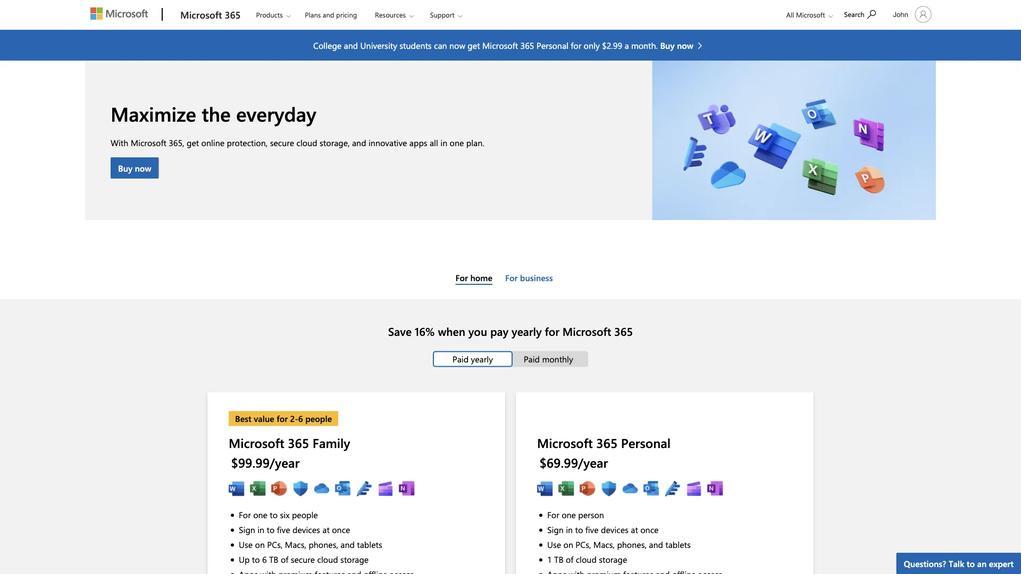 Task type: locate. For each thing, give the bounding box(es) containing it.
1 sign from the left
[[239, 524, 255, 536]]

$99.99/year
[[231, 454, 300, 471]]

1 ms defender image from the left
[[293, 481, 309, 497]]

0 horizontal spatial once
[[332, 524, 350, 536]]

questions? talk to an expert
[[905, 558, 1014, 570]]

1 vertical spatial people
[[292, 509, 318, 521]]

when
[[438, 324, 466, 339]]

cloud inside the for one person sign in to five devices at once use on pcs, macs, phones, and tablets 1 tb of cloud storage
[[576, 554, 597, 566]]

2 macs, from the left
[[594, 539, 615, 551]]

learn more about microsoft 365 home plans. tab list
[[13, 352, 1009, 368]]

0 horizontal spatial yearly
[[471, 354, 493, 365]]

for up paid monthly
[[545, 324, 560, 339]]

paid yearly link
[[433, 352, 513, 368]]

2 horizontal spatial now
[[677, 39, 694, 51]]

2 pcs, from the left
[[576, 539, 592, 551]]

in down ms excel icon
[[258, 524, 265, 536]]

2 horizontal spatial in
[[566, 524, 573, 536]]

1 horizontal spatial for
[[545, 324, 560, 339]]

for left home
[[456, 272, 468, 283]]

plans and pricing
[[305, 10, 357, 19]]

ms outlook image
[[644, 481, 660, 497]]

of inside the for one person sign in to five devices at once use on pcs, macs, phones, and tablets 1 tb of cloud storage
[[566, 554, 574, 566]]

use up 1
[[548, 539, 562, 551]]

personal left the only
[[537, 39, 569, 51]]

on inside for one to six people sign in to five devices at once use on pcs, macs, phones, and tablets up to 6 tb of secure cloud storage
[[255, 539, 265, 551]]

use up up
[[239, 539, 253, 551]]

0 horizontal spatial one
[[253, 509, 268, 521]]

macs, inside for one to six people sign in to five devices at once use on pcs, macs, phones, and tablets up to 6 tb of secure cloud storage
[[285, 539, 307, 551]]

0 horizontal spatial macs,
[[285, 539, 307, 551]]

0 horizontal spatial tb
[[269, 554, 279, 566]]

paid down when
[[453, 354, 469, 365]]

tb right up
[[269, 554, 279, 566]]

ms onedrive image
[[314, 481, 330, 497], [623, 481, 639, 497]]

1 storage from the left
[[341, 554, 369, 566]]

one
[[450, 137, 464, 148], [253, 509, 268, 521], [562, 509, 576, 521]]

for for for business
[[506, 272, 518, 283]]

protection,
[[227, 137, 268, 148]]

can
[[434, 39, 447, 51]]

1 phones, from the left
[[309, 539, 338, 551]]

1 macs, from the left
[[285, 539, 307, 551]]

search button
[[840, 2, 881, 26]]

2 ms word image from the left
[[538, 481, 554, 497]]

macs, down person
[[594, 539, 615, 551]]

6 up microsoft 365 family $99.99/year
[[298, 413, 303, 425]]

0 horizontal spatial sign
[[239, 524, 255, 536]]

tb inside for one to six people sign in to five devices at once use on pcs, macs, phones, and tablets up to 6 tb of secure cloud storage
[[269, 554, 279, 566]]

1 at from the left
[[323, 524, 330, 536]]

one inside for one to six people sign in to five devices at once use on pcs, macs, phones, and tablets up to 6 tb of secure cloud storage
[[253, 509, 268, 521]]

use
[[239, 539, 253, 551], [548, 539, 562, 551]]

ms defender image right ms powerpoint icon
[[601, 481, 617, 497]]

2 once from the left
[[641, 524, 659, 536]]

paid monthly link
[[509, 352, 589, 368]]

in
[[441, 137, 448, 148], [258, 524, 265, 536], [566, 524, 573, 536]]

personal up ms outlook image
[[622, 435, 671, 452]]

cloud
[[297, 137, 318, 148], [318, 554, 338, 566], [576, 554, 597, 566]]

the
[[202, 100, 231, 127]]

ms word image left ms excel image
[[538, 481, 554, 497]]

365 inside microsoft 365 personal $69.99/year
[[597, 435, 618, 452]]

1 horizontal spatial macs,
[[594, 539, 615, 551]]

one left person
[[562, 509, 576, 521]]

1 horizontal spatial yearly
[[512, 324, 542, 339]]

for business link
[[506, 272, 553, 283]]

0 vertical spatial get
[[468, 39, 480, 51]]

all
[[787, 10, 795, 19]]

0 horizontal spatial pcs,
[[267, 539, 283, 551]]

0 horizontal spatial in
[[258, 524, 265, 536]]

sign
[[239, 524, 255, 536], [548, 524, 564, 536]]

person
[[579, 509, 605, 521]]

1 once from the left
[[332, 524, 350, 536]]

1 vertical spatial buy now link
[[111, 158, 159, 179]]

ms powerpoint image
[[580, 481, 596, 497]]

search
[[845, 10, 865, 19]]

people right 2-
[[306, 413, 332, 425]]

365 for microsoft 365 personal $69.99/year
[[597, 435, 618, 452]]

macs, down six
[[285, 539, 307, 551]]

6
[[298, 413, 303, 425], [262, 554, 267, 566]]

buy
[[661, 39, 675, 51], [118, 162, 133, 174]]

people right six
[[292, 509, 318, 521]]

products button
[[247, 1, 300, 29]]

1 on from the left
[[255, 539, 265, 551]]

0 horizontal spatial ms word image
[[229, 481, 245, 497]]

0 horizontal spatial buy now link
[[111, 158, 159, 179]]

to down ms powerpoint image
[[267, 524, 275, 536]]

0 horizontal spatial buy
[[118, 162, 133, 174]]

2 devices from the left
[[601, 524, 629, 536]]

0 horizontal spatial paid
[[453, 354, 469, 365]]

yearly
[[512, 324, 542, 339], [471, 354, 493, 365]]

1 paid from the left
[[453, 354, 469, 365]]

pcs, inside the for one person sign in to five devices at once use on pcs, macs, phones, and tablets 1 tb of cloud storage
[[576, 539, 592, 551]]

to down person
[[576, 524, 583, 536]]

one inside the for one person sign in to five devices at once use on pcs, macs, phones, and tablets 1 tb of cloud storage
[[562, 509, 576, 521]]

paid
[[453, 354, 469, 365], [524, 354, 540, 365]]

secure
[[270, 137, 294, 148], [291, 554, 315, 566]]

pcs, down six
[[267, 539, 283, 551]]

storage inside the for one person sign in to five devices at once use on pcs, macs, phones, and tablets 1 tb of cloud storage
[[599, 554, 628, 566]]

0 horizontal spatial ms defender image
[[293, 481, 309, 497]]

1 horizontal spatial of
[[566, 554, 574, 566]]

and inside the for one person sign in to five devices at once use on pcs, macs, phones, and tablets 1 tb of cloud storage
[[649, 539, 664, 551]]

1 vertical spatial secure
[[291, 554, 315, 566]]

2 ms onenote image from the left
[[708, 481, 724, 497]]

paid inside paid monthly link
[[524, 354, 540, 365]]

devices inside for one to six people sign in to five devices at once use on pcs, macs, phones, and tablets up to 6 tb of secure cloud storage
[[293, 524, 320, 536]]

buy down with
[[118, 162, 133, 174]]

paid yearly
[[453, 354, 493, 365]]

expert
[[990, 558, 1014, 570]]

2 phones, from the left
[[618, 539, 647, 551]]

1 vertical spatial personal
[[622, 435, 671, 452]]

0 horizontal spatial at
[[323, 524, 330, 536]]

plan.
[[467, 137, 485, 148]]

of right 1
[[566, 554, 574, 566]]

one left plan.
[[450, 137, 464, 148]]

0 horizontal spatial five
[[277, 524, 290, 536]]

1 horizontal spatial tb
[[555, 554, 564, 566]]

innovative
[[369, 137, 407, 148]]

cloud inside for one to six people sign in to five devices at once use on pcs, macs, phones, and tablets up to 6 tb of secure cloud storage
[[318, 554, 338, 566]]

sign up up
[[239, 524, 255, 536]]

people
[[306, 413, 332, 425], [292, 509, 318, 521]]

best
[[235, 413, 252, 425]]

1 horizontal spatial use
[[548, 539, 562, 551]]

buy now
[[118, 162, 151, 174]]

pcs, down person
[[576, 539, 592, 551]]

1 horizontal spatial pcs,
[[576, 539, 592, 551]]

once
[[332, 524, 350, 536], [641, 524, 659, 536]]

only
[[584, 39, 600, 51]]

1 five from the left
[[277, 524, 290, 536]]

devices
[[293, 524, 320, 536], [601, 524, 629, 536]]

one left six
[[253, 509, 268, 521]]

tablets
[[357, 539, 383, 551], [666, 539, 691, 551]]

buy now link down with
[[111, 158, 159, 179]]

ms editor image
[[665, 481, 681, 497]]

2 vertical spatial for
[[277, 413, 288, 425]]

paid monthly
[[524, 354, 574, 365]]

ms word image
[[229, 481, 245, 497], [538, 481, 554, 497]]

and
[[323, 10, 334, 19], [344, 39, 358, 51], [352, 137, 366, 148], [341, 539, 355, 551], [649, 539, 664, 551]]

2 of from the left
[[566, 554, 574, 566]]

to left an
[[967, 558, 976, 570]]

and inside for one to six people sign in to five devices at once use on pcs, macs, phones, and tablets up to 6 tb of secure cloud storage
[[341, 539, 355, 551]]

ms defender image right ms powerpoint image
[[293, 481, 309, 497]]

paid for paid yearly
[[453, 354, 469, 365]]

five down six
[[277, 524, 290, 536]]

to
[[270, 509, 278, 521], [267, 524, 275, 536], [576, 524, 583, 536], [252, 554, 260, 566], [967, 558, 976, 570]]

ms onenote image right ms clipchamp image
[[708, 481, 724, 497]]

2 five from the left
[[586, 524, 599, 536]]

on
[[255, 539, 265, 551], [564, 539, 574, 551]]

0 vertical spatial buy now link
[[661, 39, 708, 52]]

ms word image left ms excel icon
[[229, 481, 245, 497]]

0 horizontal spatial devices
[[293, 524, 320, 536]]

paid inside paid yearly "link"
[[453, 354, 469, 365]]

1 devices from the left
[[293, 524, 320, 536]]

of right up
[[281, 554, 289, 566]]

1 horizontal spatial 6
[[298, 413, 303, 425]]

0 horizontal spatial ms onedrive image
[[314, 481, 330, 497]]

1 horizontal spatial ms onenote image
[[708, 481, 724, 497]]

at
[[323, 524, 330, 536], [631, 524, 639, 536]]

in right all
[[441, 137, 448, 148]]

2 on from the left
[[564, 539, 574, 551]]

365 inside microsoft 365 'link'
[[225, 8, 241, 21]]

2 tablets from the left
[[666, 539, 691, 551]]

phones,
[[309, 539, 338, 551], [618, 539, 647, 551]]

1 horizontal spatial ms onedrive image
[[623, 481, 639, 497]]

1 horizontal spatial now
[[450, 39, 466, 51]]

ms onenote image
[[399, 481, 415, 497], [708, 481, 724, 497]]

for left business at the top of page
[[506, 272, 518, 283]]

personal
[[537, 39, 569, 51], [622, 435, 671, 452]]

once down ms outlook icon
[[332, 524, 350, 536]]

college
[[313, 39, 342, 51]]

1 horizontal spatial paid
[[524, 354, 540, 365]]

1 vertical spatial yearly
[[471, 354, 493, 365]]

2 storage from the left
[[599, 554, 628, 566]]

2 tb from the left
[[555, 554, 564, 566]]

yearly down you
[[471, 354, 493, 365]]

buy now link right month.
[[661, 39, 708, 52]]

365 inside microsoft 365 family $99.99/year
[[288, 435, 309, 452]]

of
[[281, 554, 289, 566], [566, 554, 574, 566]]

2 paid from the left
[[524, 354, 540, 365]]

five down person
[[586, 524, 599, 536]]

for home
[[456, 272, 493, 283]]

0 horizontal spatial ms onenote image
[[399, 481, 415, 497]]

2 horizontal spatial for
[[571, 39, 582, 51]]

now
[[450, 39, 466, 51], [677, 39, 694, 51], [135, 162, 151, 174]]

1 horizontal spatial phones,
[[618, 539, 647, 551]]

1 horizontal spatial five
[[586, 524, 599, 536]]

paid left monthly on the bottom
[[524, 354, 540, 365]]

1 vertical spatial 6
[[262, 554, 267, 566]]

sign up 1
[[548, 524, 564, 536]]

yearly right pay
[[512, 324, 542, 339]]

buy right month.
[[661, 39, 675, 51]]

2 use from the left
[[548, 539, 562, 551]]

1 horizontal spatial ms defender image
[[601, 481, 617, 497]]

ms onedrive image left ms outlook image
[[623, 481, 639, 497]]

0 horizontal spatial get
[[187, 137, 199, 148]]

365 for microsoft 365
[[225, 8, 241, 21]]

0 horizontal spatial tablets
[[357, 539, 383, 551]]

1 vertical spatial get
[[187, 137, 199, 148]]

1 horizontal spatial once
[[641, 524, 659, 536]]

get
[[468, 39, 480, 51], [187, 137, 199, 148]]

1 use from the left
[[239, 539, 253, 551]]

ms excel image
[[559, 481, 575, 497]]

all
[[430, 137, 438, 148]]

$69.99/year
[[540, 454, 609, 471]]

microsoft 365 family $99.99/year
[[229, 435, 350, 471]]

6 right up
[[262, 554, 267, 566]]

1 horizontal spatial personal
[[622, 435, 671, 452]]

get right can
[[468, 39, 480, 51]]

1 horizontal spatial tablets
[[666, 539, 691, 551]]

storage
[[341, 554, 369, 566], [599, 554, 628, 566]]

2 sign from the left
[[548, 524, 564, 536]]

on inside the for one person sign in to five devices at once use on pcs, macs, phones, and tablets 1 tb of cloud storage
[[564, 539, 574, 551]]

students
[[400, 39, 432, 51]]

1 horizontal spatial at
[[631, 524, 639, 536]]

for down ms excel icon
[[239, 509, 251, 521]]

for
[[456, 272, 468, 283], [506, 272, 518, 283], [239, 509, 251, 521], [548, 509, 560, 521]]

microsoft 365
[[180, 8, 241, 21]]

at inside the for one person sign in to five devices at once use on pcs, macs, phones, and tablets 1 tb of cloud storage
[[631, 524, 639, 536]]

maximize
[[111, 100, 196, 127]]

for one person sign in to five devices at once use on pcs, macs, phones, and tablets 1 tb of cloud storage
[[548, 509, 691, 566]]

microsoft inside microsoft 365 family $99.99/year
[[229, 435, 285, 452]]

0 horizontal spatial personal
[[537, 39, 569, 51]]

microsoft 365 personal $69.99/year
[[538, 435, 671, 471]]

1 horizontal spatial storage
[[599, 554, 628, 566]]

to right up
[[252, 554, 260, 566]]

university
[[361, 39, 398, 51]]

6 inside for one to six people sign in to five devices at once use on pcs, macs, phones, and tablets up to 6 tb of secure cloud storage
[[262, 554, 267, 566]]

1 horizontal spatial ms word image
[[538, 481, 554, 497]]

0 horizontal spatial of
[[281, 554, 289, 566]]

2 horizontal spatial one
[[562, 509, 576, 521]]

tablets inside the for one person sign in to five devices at once use on pcs, macs, phones, and tablets 1 tb of cloud storage
[[666, 539, 691, 551]]

tb right 1
[[555, 554, 564, 566]]

for inside for one to six people sign in to five devices at once use on pcs, macs, phones, and tablets up to 6 tb of secure cloud storage
[[239, 509, 251, 521]]

1 horizontal spatial buy
[[661, 39, 675, 51]]

pricing
[[336, 10, 357, 19]]

ms onedrive image left ms outlook icon
[[314, 481, 330, 497]]

microsoft 365 suite of apps such as teams, word, outlook, and more. image
[[653, 61, 937, 220]]

resources button
[[366, 1, 423, 29]]

ms onenote image right ms clipchamp icon
[[399, 481, 415, 497]]

2 at from the left
[[631, 524, 639, 536]]

in down ms excel image
[[566, 524, 573, 536]]

0 horizontal spatial use
[[239, 539, 253, 551]]

ms excel image
[[250, 481, 266, 497]]

1 ms word image from the left
[[229, 481, 245, 497]]

1 ms onenote image from the left
[[399, 481, 415, 497]]

0 vertical spatial people
[[306, 413, 332, 425]]

tb
[[269, 554, 279, 566], [555, 554, 564, 566]]

for
[[571, 39, 582, 51], [545, 324, 560, 339], [277, 413, 288, 425]]

college and university students can now get microsoft 365 personal for only $2.99 a month. buy now
[[313, 39, 694, 51]]

support button
[[421, 1, 471, 29]]

0 horizontal spatial for
[[277, 413, 288, 425]]

for inside the for one person sign in to five devices at once use on pcs, macs, phones, and tablets 1 tb of cloud storage
[[548, 509, 560, 521]]

for left the only
[[571, 39, 582, 51]]

1 horizontal spatial get
[[468, 39, 480, 51]]

0 horizontal spatial on
[[255, 539, 265, 551]]

1 tb from the left
[[269, 554, 279, 566]]

storage,
[[320, 137, 350, 148]]

best value for 2-6 people
[[235, 413, 332, 425]]

0 horizontal spatial phones,
[[309, 539, 338, 551]]

get right 365,
[[187, 137, 199, 148]]

2-
[[290, 413, 298, 425]]

1 of from the left
[[281, 554, 289, 566]]

microsoft inside microsoft 365 'link'
[[180, 8, 222, 21]]

1 pcs, from the left
[[267, 539, 283, 551]]

with
[[111, 137, 128, 148]]

people inside for one to six people sign in to five devices at once use on pcs, macs, phones, and tablets up to 6 tb of secure cloud storage
[[292, 509, 318, 521]]

microsoft inside all microsoft dropdown button
[[797, 10, 826, 19]]

five
[[277, 524, 290, 536], [586, 524, 599, 536]]

1 horizontal spatial devices
[[601, 524, 629, 536]]

1 tablets from the left
[[357, 539, 383, 551]]

ms outlook image
[[335, 481, 351, 497]]

for left 2-
[[277, 413, 288, 425]]

once down ms outlook image
[[641, 524, 659, 536]]

0 horizontal spatial storage
[[341, 554, 369, 566]]

1 horizontal spatial on
[[564, 539, 574, 551]]

ms defender image
[[293, 481, 309, 497], [601, 481, 617, 497]]

use inside the for one person sign in to five devices at once use on pcs, macs, phones, and tablets 1 tb of cloud storage
[[548, 539, 562, 551]]

for down ms excel image
[[548, 509, 560, 521]]

pcs,
[[267, 539, 283, 551], [576, 539, 592, 551]]

0 horizontal spatial 6
[[262, 554, 267, 566]]

paid for paid monthly
[[524, 354, 540, 365]]

1 horizontal spatial sign
[[548, 524, 564, 536]]

1 vertical spatial for
[[545, 324, 560, 339]]



Task type: describe. For each thing, give the bounding box(es) containing it.
0 vertical spatial 6
[[298, 413, 303, 425]]

ms powerpoint image
[[271, 481, 287, 497]]

in inside the for one person sign in to five devices at once use on pcs, macs, phones, and tablets 1 tb of cloud storage
[[566, 524, 573, 536]]

plans and pricing link
[[300, 1, 362, 26]]

for one to six people sign in to five devices at once use on pcs, macs, phones, and tablets up to 6 tb of secure cloud storage
[[239, 509, 383, 566]]

1 horizontal spatial one
[[450, 137, 464, 148]]

$2.99
[[602, 39, 623, 51]]

use inside for one to six people sign in to five devices at once use on pcs, macs, phones, and tablets up to 6 tb of secure cloud storage
[[239, 539, 253, 551]]

resources
[[375, 10, 406, 19]]

secure inside for one to six people sign in to five devices at once use on pcs, macs, phones, and tablets up to 6 tb of secure cloud storage
[[291, 554, 315, 566]]

tb inside the for one person sign in to five devices at once use on pcs, macs, phones, and tablets 1 tb of cloud storage
[[555, 554, 564, 566]]

john button
[[887, 2, 937, 27]]

with microsoft 365, get online protection, secure cloud storage, and innovative apps all in one plan.
[[111, 137, 485, 148]]

online
[[201, 137, 225, 148]]

apps
[[410, 137, 428, 148]]

1 vertical spatial buy
[[118, 162, 133, 174]]

pcs, inside for one to six people sign in to five devices at once use on pcs, macs, phones, and tablets up to 6 tb of secure cloud storage
[[267, 539, 283, 551]]

0 horizontal spatial now
[[135, 162, 151, 174]]

save
[[388, 324, 412, 339]]

at inside for one to six people sign in to five devices at once use on pcs, macs, phones, and tablets up to 6 tb of secure cloud storage
[[323, 524, 330, 536]]

everyday
[[236, 100, 317, 127]]

to inside the for one person sign in to five devices at once use on pcs, macs, phones, and tablets 1 tb of cloud storage
[[576, 524, 583, 536]]

family
[[313, 435, 350, 452]]

one for for one to six people sign in to five devices at once use on pcs, macs, phones, and tablets up to 6 tb of secure cloud storage
[[253, 509, 268, 521]]

products
[[256, 10, 283, 19]]

2 ms defender image from the left
[[601, 481, 617, 497]]

0 vertical spatial personal
[[537, 39, 569, 51]]

0 vertical spatial for
[[571, 39, 582, 51]]

0 vertical spatial secure
[[270, 137, 294, 148]]

an
[[978, 558, 987, 570]]

365,
[[169, 137, 184, 148]]

a
[[625, 39, 629, 51]]

to left six
[[270, 509, 278, 521]]

phones, inside for one to six people sign in to five devices at once use on pcs, macs, phones, and tablets up to 6 tb of secure cloud storage
[[309, 539, 338, 551]]

questions? talk to an expert button
[[897, 554, 1022, 575]]

once inside the for one person sign in to five devices at once use on pcs, macs, phones, and tablets 1 tb of cloud storage
[[641, 524, 659, 536]]

maximize the everyday
[[111, 100, 317, 127]]

1 ms onedrive image from the left
[[314, 481, 330, 497]]

microsoft image
[[90, 7, 148, 20]]

up
[[239, 554, 250, 566]]

for for for home
[[456, 272, 468, 283]]

to inside questions? talk to an expert dropdown button
[[967, 558, 976, 570]]

ms editor image
[[357, 481, 373, 497]]

2 ms onedrive image from the left
[[623, 481, 639, 497]]

business
[[520, 272, 553, 283]]

microsoft inside microsoft 365 personal $69.99/year
[[538, 435, 593, 452]]

microsoft 365 link
[[175, 1, 246, 29]]

of inside for one to six people sign in to five devices at once use on pcs, macs, phones, and tablets up to 6 tb of secure cloud storage
[[281, 554, 289, 566]]

john
[[894, 10, 909, 18]]

tablets inside for one to six people sign in to five devices at once use on pcs, macs, phones, and tablets up to 6 tb of secure cloud storage
[[357, 539, 383, 551]]

plans
[[305, 10, 321, 19]]

pay
[[491, 324, 509, 339]]

storage inside for one to six people sign in to five devices at once use on pcs, macs, phones, and tablets up to 6 tb of secure cloud storage
[[341, 554, 369, 566]]

value
[[254, 413, 274, 425]]

0 vertical spatial yearly
[[512, 324, 542, 339]]

you
[[469, 324, 488, 339]]

all microsoft button
[[778, 1, 839, 29]]

1 horizontal spatial buy now link
[[661, 39, 708, 52]]

sign inside the for one person sign in to five devices at once use on pcs, macs, phones, and tablets 1 tb of cloud storage
[[548, 524, 564, 536]]

six
[[280, 509, 290, 521]]

16%
[[415, 324, 435, 339]]

five inside for one to six people sign in to five devices at once use on pcs, macs, phones, and tablets up to 6 tb of secure cloud storage
[[277, 524, 290, 536]]

0 vertical spatial buy
[[661, 39, 675, 51]]

monthly
[[543, 354, 574, 365]]

all microsoft
[[787, 10, 826, 19]]

ms clipchamp image
[[378, 481, 394, 497]]

month.
[[632, 39, 658, 51]]

Search search field
[[839, 2, 887, 26]]

ms clipchamp image
[[687, 481, 703, 497]]

macs, inside the for one person sign in to five devices at once use on pcs, macs, phones, and tablets 1 tb of cloud storage
[[594, 539, 615, 551]]

personal inside microsoft 365 personal $69.99/year
[[622, 435, 671, 452]]

for for for one person sign in to five devices at once use on pcs, macs, phones, and tablets 1 tb of cloud storage
[[548, 509, 560, 521]]

1
[[548, 554, 552, 566]]

home
[[471, 272, 493, 283]]

devices inside the for one person sign in to five devices at once use on pcs, macs, phones, and tablets 1 tb of cloud storage
[[601, 524, 629, 536]]

support
[[430, 10, 455, 19]]

five inside the for one person sign in to five devices at once use on pcs, macs, phones, and tablets 1 tb of cloud storage
[[586, 524, 599, 536]]

in inside for one to six people sign in to five devices at once use on pcs, macs, phones, and tablets up to 6 tb of secure cloud storage
[[258, 524, 265, 536]]

for business
[[506, 272, 553, 283]]

one for for one person sign in to five devices at once use on pcs, macs, phones, and tablets 1 tb of cloud storage
[[562, 509, 576, 521]]

365 for microsoft 365 family $99.99/year
[[288, 435, 309, 452]]

for home link
[[456, 272, 493, 283]]

talk
[[949, 558, 965, 570]]

questions?
[[905, 558, 947, 570]]

phones, inside the for one person sign in to five devices at once use on pcs, macs, phones, and tablets 1 tb of cloud storage
[[618, 539, 647, 551]]

save 16% when you pay yearly for microsoft 365
[[388, 324, 633, 339]]

for for for one to six people sign in to five devices at once use on pcs, macs, phones, and tablets up to 6 tb of secure cloud storage
[[239, 509, 251, 521]]

1 horizontal spatial in
[[441, 137, 448, 148]]

yearly inside "link"
[[471, 354, 493, 365]]

once inside for one to six people sign in to five devices at once use on pcs, macs, phones, and tablets up to 6 tb of secure cloud storage
[[332, 524, 350, 536]]

sign inside for one to six people sign in to five devices at once use on pcs, macs, phones, and tablets up to 6 tb of secure cloud storage
[[239, 524, 255, 536]]



Task type: vqa. For each thing, say whether or not it's contained in the screenshot.
Personal
yes



